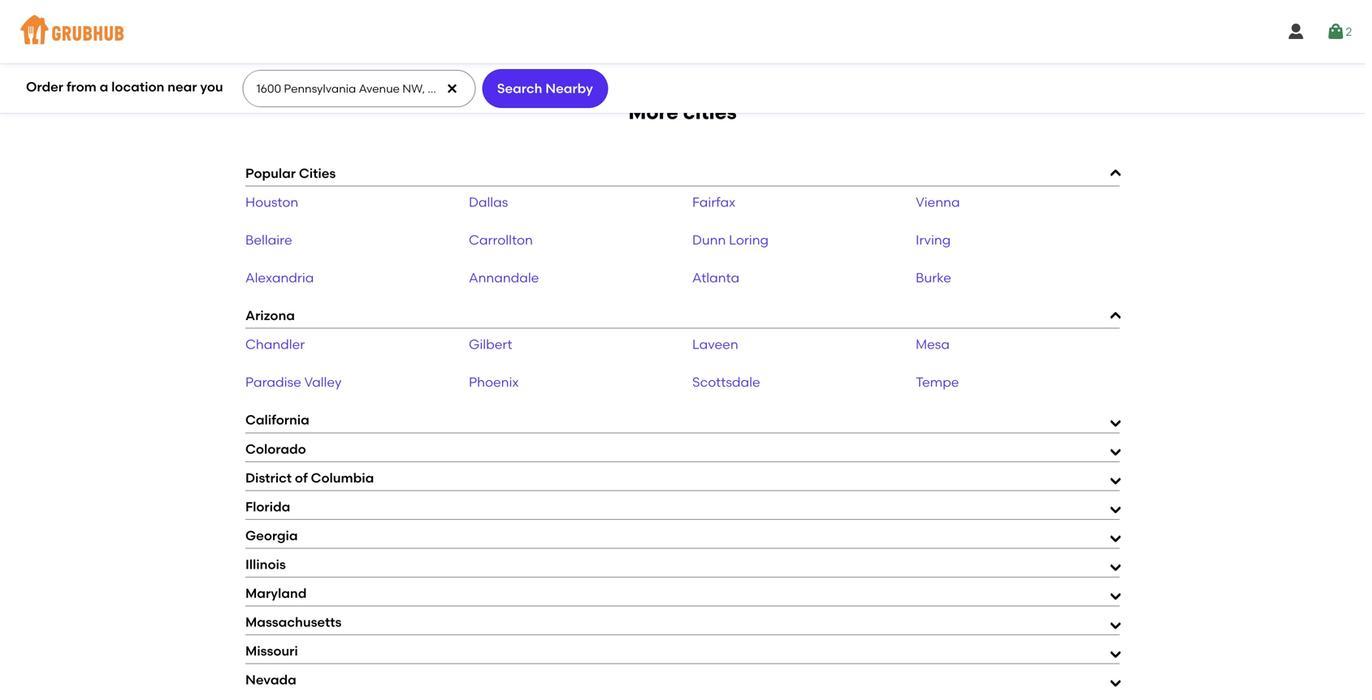 Task type: locate. For each thing, give the bounding box(es) containing it.
svg image
[[446, 82, 459, 95]]

from
[[67, 79, 97, 95]]

carrollton
[[469, 232, 533, 248]]

search
[[497, 80, 542, 96]]

phoenix link
[[469, 374, 519, 390]]

main navigation navigation
[[0, 0, 1365, 63]]

search nearby button
[[482, 69, 608, 108]]

annandale
[[469, 270, 539, 286]]

alexandria link
[[245, 270, 314, 286]]

svg image
[[1286, 22, 1306, 41], [1326, 22, 1346, 41]]

paradise
[[245, 374, 301, 390]]

tempe
[[916, 374, 959, 390]]

0 horizontal spatial svg image
[[1286, 22, 1306, 41]]

chandler link
[[245, 337, 305, 352]]

burke
[[916, 270, 951, 286]]

massachusetts
[[245, 614, 342, 630]]

atlanta
[[692, 270, 740, 286]]

fairfax link
[[692, 194, 736, 210]]

scottsdale
[[692, 374, 760, 390]]

popular
[[245, 165, 296, 181]]

tempe link
[[916, 374, 959, 390]]

dunn
[[692, 232, 726, 248]]

vienna
[[916, 194, 960, 210]]

you
[[200, 79, 223, 95]]

atlanta link
[[692, 270, 740, 286]]

irving
[[916, 232, 951, 248]]

district
[[245, 470, 292, 486]]

gilbert
[[469, 337, 512, 352]]

location
[[111, 79, 164, 95]]

illinois
[[245, 557, 286, 572]]

order
[[26, 79, 63, 95]]

phoenix
[[469, 374, 519, 390]]

burke link
[[916, 270, 951, 286]]

gilbert link
[[469, 337, 512, 352]]

fairfax
[[692, 194, 736, 210]]

chandler
[[245, 337, 305, 352]]

1 horizontal spatial svg image
[[1326, 22, 1346, 41]]

laveen link
[[692, 337, 738, 352]]

annandale link
[[469, 270, 539, 286]]

order from a location near you
[[26, 79, 223, 95]]

mesa link
[[916, 337, 950, 352]]

bellaire
[[245, 232, 292, 248]]

2 button
[[1326, 17, 1352, 46]]

irving link
[[916, 232, 951, 248]]

nearby
[[545, 80, 593, 96]]

2 svg image from the left
[[1326, 22, 1346, 41]]

houston link
[[245, 194, 298, 210]]



Task type: describe. For each thing, give the bounding box(es) containing it.
florida
[[245, 499, 290, 515]]

houston
[[245, 194, 298, 210]]

svg image inside 2 button
[[1326, 22, 1346, 41]]

laveen
[[692, 337, 738, 352]]

arizona
[[245, 308, 295, 323]]

california
[[245, 412, 309, 428]]

georgia
[[245, 528, 298, 544]]

scottsdale link
[[692, 374, 760, 390]]

columbia
[[311, 470, 374, 486]]

cities
[[683, 101, 737, 124]]

nevada
[[245, 672, 296, 688]]

maryland
[[245, 585, 307, 601]]

Search Address search field
[[243, 71, 474, 106]]

paradise valley link
[[245, 374, 342, 390]]

2
[[1346, 25, 1352, 38]]

dunn loring link
[[692, 232, 769, 248]]

of
[[295, 470, 308, 486]]

popular cities
[[245, 165, 336, 181]]

dunn loring
[[692, 232, 769, 248]]

near
[[168, 79, 197, 95]]

loring
[[729, 232, 769, 248]]

mesa
[[916, 337, 950, 352]]

bellaire link
[[245, 232, 292, 248]]

alexandria
[[245, 270, 314, 286]]

colorado
[[245, 441, 306, 457]]

carrollton link
[[469, 232, 533, 248]]

a
[[100, 79, 108, 95]]

more cities
[[628, 101, 737, 124]]

missouri
[[245, 643, 298, 659]]

cities
[[299, 165, 336, 181]]

vienna link
[[916, 194, 960, 210]]

dallas
[[469, 194, 508, 210]]

1 svg image from the left
[[1286, 22, 1306, 41]]

dallas link
[[469, 194, 508, 210]]

more
[[628, 101, 678, 124]]

district of columbia
[[245, 470, 374, 486]]

search nearby
[[497, 80, 593, 96]]

valley
[[304, 374, 342, 390]]

paradise valley
[[245, 374, 342, 390]]



Task type: vqa. For each thing, say whether or not it's contained in the screenshot.
'Fairfax' link
yes



